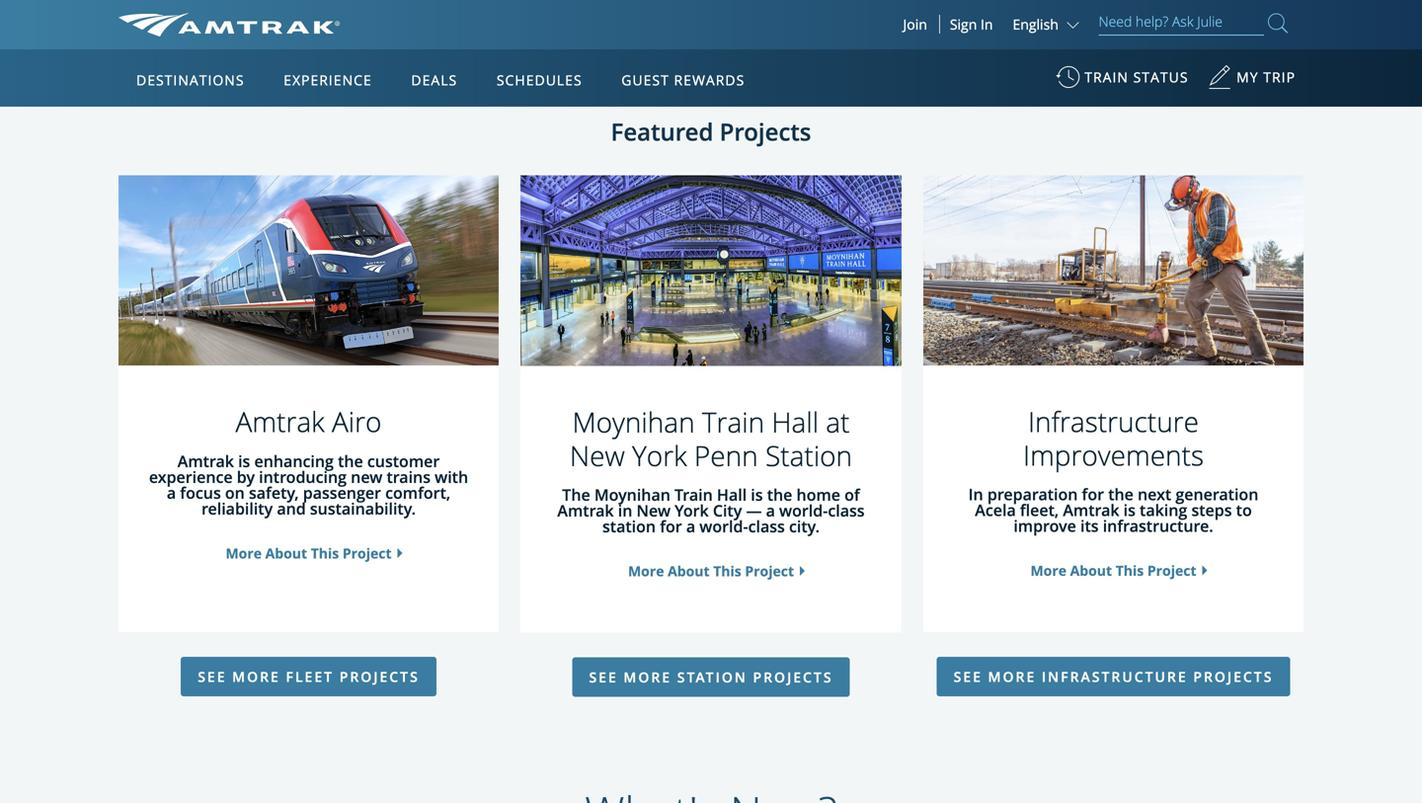 Task type: vqa. For each thing, say whether or not it's contained in the screenshot.
the ARRIVES for 5:08
no



Task type: locate. For each thing, give the bounding box(es) containing it.
reliability
[[201, 498, 273, 519]]

fra
[[203, 4, 228, 23]]

1 horizontal spatial see
[[589, 668, 618, 687]]

projects
[[720, 115, 811, 148], [340, 667, 420, 686], [1194, 667, 1274, 686], [753, 668, 833, 687]]

york left city
[[675, 500, 709, 521]]

related
[[983, 4, 1029, 23]]

0 vertical spatial new
[[570, 436, 625, 474]]

2 vertical spatial for
[[660, 515, 682, 537]]

1 horizontal spatial new
[[637, 500, 671, 521]]

funded
[[405, 34, 451, 53]]

this down city
[[713, 561, 742, 580]]

moynihan inside the moynihan train hall is the home of amtrak in new york city — a world-class station for a world-class city.
[[594, 484, 671, 505]]

by
[[237, 466, 255, 487]]

more about this project link down its
[[1031, 561, 1197, 580]]

0 horizontal spatial more about this project
[[226, 544, 392, 562]]

safety
[[1032, 4, 1071, 23]]

class left city.
[[748, 515, 785, 537]]

0 vertical spatial moynihan
[[572, 403, 695, 441]]

new right in
[[637, 500, 671, 521]]

train left city
[[675, 484, 713, 505]]

station
[[765, 436, 852, 474], [677, 668, 748, 687]]

amtrak is enhancing the customer experience by introducing new trains with a focus on safety, passenger comfort, reliability and sustainability.
[[149, 450, 468, 519]]

train
[[702, 403, 765, 441], [675, 484, 713, 505]]

for for billion
[[156, 4, 175, 23]]

programs
[[493, 34, 555, 53]]

new up the
[[570, 436, 625, 474]]

more about this project link for train
[[628, 561, 794, 580]]

new
[[570, 436, 625, 474], [637, 500, 671, 521]]

new inside moynihan train hall at new york penn station
[[570, 436, 625, 474]]

amtrak inside the moynihan train hall is the home of amtrak in new york city — a world-class station for a world-class city.
[[557, 500, 614, 521]]

amtrak up the focus
[[178, 450, 234, 471]]

at
[[826, 403, 850, 441]]

more about this project down the moynihan train hall is the home of amtrak in new york city — a world-class station for a world-class city.
[[628, 561, 794, 580]]

about down the moynihan train hall is the home of amtrak in new york city — a world-class station for a world-class city.
[[668, 561, 710, 580]]

more about this project down amtrak is enhancing the customer experience by introducing new trains with a focus on safety, passenger comfort, reliability and sustainability.
[[226, 544, 392, 562]]

moynihan up in
[[572, 403, 695, 441]]

see more station projects link
[[572, 657, 850, 697]]

a right —
[[766, 500, 775, 521]]

train inside moynihan train hall at new york penn station
[[702, 403, 765, 441]]

the moynihan train hall is the home of amtrak in new york city — a world-class station for a world-class city.
[[557, 484, 865, 537]]

for inside the moynihan train hall is the home of amtrak in new york city — a world-class station for a world-class city.
[[660, 515, 682, 537]]

penn
[[694, 436, 758, 474]]

introducing
[[259, 466, 347, 487]]

banner
[[0, 0, 1422, 456]]

1 vertical spatial train
[[675, 484, 713, 505]]

2 horizontal spatial for
[[1082, 483, 1104, 505]]

featured
[[611, 115, 714, 148]]

train status link
[[1056, 58, 1189, 107]]

1 horizontal spatial hall
[[772, 403, 819, 441]]

taking
[[1140, 499, 1188, 520]]

1 vertical spatial moynihan
[[594, 484, 671, 505]]

more
[[105, 34, 140, 53]]

1 horizontal spatial more about this project link
[[628, 561, 794, 580]]

join button
[[891, 15, 940, 34]]

the for $3
[[178, 4, 200, 23]]

more about this project
[[226, 544, 392, 562], [1031, 561, 1197, 580], [628, 561, 794, 580]]

the left next
[[1108, 483, 1134, 505]]

fra's
[[256, 34, 289, 53]]

in inside in preparation for the next generation acela fleet, amtrak is taking steps to improve its infrastructure.
[[969, 483, 983, 505]]

for
[[156, 4, 175, 23], [1082, 483, 1104, 505], [660, 515, 682, 537]]

more about this project link down the moynihan train hall is the home of amtrak in new york city — a world-class station for a world-class city.
[[628, 561, 794, 580]]

2 horizontal spatial project
[[1148, 561, 1197, 580]]

0 horizontal spatial a
[[167, 482, 176, 503]]

york up in
[[632, 436, 687, 474]]

2 horizontal spatial is
[[1124, 499, 1136, 520]]

1 vertical spatial york
[[675, 500, 709, 521]]

of
[[845, 484, 860, 505]]

1 horizontal spatial for
[[660, 515, 682, 537]]

local
[[618, 4, 648, 23]]

0 horizontal spatial see
[[198, 667, 227, 686]]

project down city.
[[745, 561, 794, 580]]

acela
[[975, 499, 1016, 520]]

2 horizontal spatial and
[[916, 4, 941, 23]]

hall down penn
[[717, 484, 747, 505]]

this down infrastructure.
[[1116, 561, 1144, 580]]

see more fleet projects
[[198, 667, 420, 686]]

train up city
[[702, 403, 765, 441]]

trip
[[1264, 68, 1296, 86]]

1 horizontal spatial this
[[713, 561, 742, 580]]

world- right —
[[779, 500, 828, 521]]

0 horizontal spatial this
[[311, 544, 339, 562]]

about
[[190, 34, 227, 53]]

$3 billion for the fra railroad crossing elimination program to support state and local governments to make grade separations and other related safety improvements.
[[94, 4, 1172, 23]]

a left the focus
[[167, 482, 176, 503]]

more about this project link for improvements
[[1031, 561, 1197, 580]]

guest rewards button
[[614, 52, 753, 108]]

in preparation for the next generation acela fleet, amtrak is taking steps to improve its infrastructure.
[[969, 483, 1259, 536]]

the for amtrak
[[338, 450, 363, 471]]

2 horizontal spatial see
[[954, 667, 983, 686]]

more about this project down its
[[1031, 561, 1197, 580]]

about down its
[[1070, 561, 1112, 580]]

fleet,
[[1020, 499, 1059, 520]]

the right —
[[767, 484, 793, 505]]

moynihan inside moynihan train hall at new york penn station
[[572, 403, 695, 441]]

for right station
[[660, 515, 682, 537]]

0 horizontal spatial about
[[265, 544, 307, 562]]

see inside see more infrastructure projects link
[[954, 667, 983, 686]]

0 horizontal spatial new
[[570, 436, 625, 474]]

banner containing join
[[0, 0, 1422, 456]]

is left next
[[1124, 499, 1136, 520]]

the left fra's
[[231, 34, 252, 53]]

0 horizontal spatial for
[[156, 4, 175, 23]]

hall inside moynihan train hall at new york penn station
[[772, 403, 819, 441]]

steps
[[1192, 499, 1232, 520]]

amtrak right fleet,
[[1063, 499, 1120, 520]]

0 vertical spatial hall
[[772, 403, 819, 441]]

amtrak inside amtrak is enhancing the customer experience by introducing new trains with a focus on safety, passenger comfort, reliability and sustainability.
[[178, 450, 234, 471]]

search icon image
[[1268, 9, 1288, 37]]

class right city.
[[828, 500, 865, 521]]

the inside amtrak is enhancing the customer experience by introducing new trains with a focus on safety, passenger comfort, reliability and sustainability.
[[338, 450, 363, 471]]

york
[[632, 436, 687, 474], [675, 500, 709, 521]]

for for preparation
[[1082, 483, 1104, 505]]

moynihan up station
[[594, 484, 671, 505]]

fleet
[[286, 667, 334, 686]]

city.
[[789, 515, 820, 537]]

this for train
[[713, 561, 742, 580]]

for up its
[[1082, 483, 1104, 505]]

0 vertical spatial station
[[765, 436, 852, 474]]

discretionary
[[293, 34, 377, 53]]

improve
[[1014, 515, 1076, 536]]

and down introducing
[[277, 498, 306, 519]]

project down infrastructure.
[[1148, 561, 1197, 580]]

make
[[757, 4, 793, 23]]

1 horizontal spatial station
[[765, 436, 852, 474]]

to left make
[[740, 4, 753, 23]]

the left fra
[[178, 4, 200, 23]]

a inside amtrak is enhancing the customer experience by introducing new trains with a focus on safety, passenger comfort, reliability and sustainability.
[[167, 482, 176, 503]]

the up passenger
[[338, 450, 363, 471]]

project down sustainability.
[[343, 544, 392, 562]]

program
[[423, 4, 479, 23]]

is up "on"
[[238, 450, 250, 471]]

see inside see more fleet projects link
[[198, 667, 227, 686]]

project
[[343, 544, 392, 562], [1148, 561, 1197, 580], [745, 561, 794, 580]]

is inside in preparation for the next generation acela fleet, amtrak is taking steps to improve its infrastructure.
[[1124, 499, 1136, 520]]

more about this project link for airo
[[226, 544, 392, 562]]

2 horizontal spatial this
[[1116, 561, 1144, 580]]

2 horizontal spatial about
[[1070, 561, 1112, 580]]

see
[[198, 667, 227, 686], [954, 667, 983, 686], [589, 668, 618, 687]]

1 vertical spatial station
[[677, 668, 748, 687]]

application
[[192, 165, 666, 441]]

project for infrastructure improvements
[[1148, 561, 1197, 580]]

1 horizontal spatial project
[[745, 561, 794, 580]]

hall left at
[[772, 403, 819, 441]]

2 horizontal spatial a
[[766, 500, 775, 521]]

grade
[[796, 4, 833, 23]]

1 horizontal spatial about
[[668, 561, 710, 580]]

comfort,
[[385, 482, 451, 503]]

more about this project link
[[226, 544, 392, 562], [1031, 561, 1197, 580], [628, 561, 794, 580]]

for up details
[[156, 4, 175, 23]]

world-
[[779, 500, 828, 521], [700, 515, 748, 537]]

deals button
[[403, 52, 465, 108]]

this
[[311, 544, 339, 562], [1116, 561, 1144, 580], [713, 561, 742, 580]]

generation
[[1176, 483, 1259, 505]]

infrastructure improvements
[[1023, 403, 1204, 473]]

next
[[1138, 483, 1172, 505]]

1 vertical spatial in
[[969, 483, 983, 505]]

separations
[[837, 4, 913, 23]]

—
[[746, 500, 762, 521]]

1 vertical spatial infrastructure
[[1042, 667, 1188, 686]]

crossing
[[288, 4, 344, 23]]

to right "steps"
[[1236, 499, 1252, 520]]

2 horizontal spatial more about this project link
[[1031, 561, 1197, 580]]

0 horizontal spatial and
[[277, 498, 306, 519]]

1 vertical spatial hall
[[717, 484, 747, 505]]

0 vertical spatial infrastructure
[[1028, 403, 1199, 440]]

amtrak left in
[[557, 500, 614, 521]]

more about this project for airo
[[226, 544, 392, 562]]

york inside the moynihan train hall is the home of amtrak in new york city — a world-class station for a world-class city.
[[675, 500, 709, 521]]

to
[[483, 4, 496, 23], [740, 4, 753, 23], [1236, 499, 1252, 520]]

station
[[603, 515, 656, 537]]

to up grant
[[483, 4, 496, 23]]

in
[[981, 15, 993, 34], [969, 483, 983, 505]]

this down sustainability.
[[311, 544, 339, 562]]

0 horizontal spatial hall
[[717, 484, 747, 505]]

0 horizontal spatial world-
[[700, 515, 748, 537]]

about for train
[[668, 561, 710, 580]]

0 horizontal spatial to
[[483, 4, 496, 23]]

the inside in preparation for the next generation acela fleet, amtrak is taking steps to improve its infrastructure.
[[1108, 483, 1134, 505]]

0 horizontal spatial more about this project link
[[226, 544, 392, 562]]

this for airo
[[311, 544, 339, 562]]

0 vertical spatial train
[[702, 403, 765, 441]]

projects for moynihan train hall at new york penn station
[[753, 668, 833, 687]]

1 horizontal spatial world-
[[779, 500, 828, 521]]

for inside in preparation for the next generation acela fleet, amtrak is taking steps to improve its infrastructure.
[[1082, 483, 1104, 505]]

in right sign
[[981, 15, 993, 34]]

0 vertical spatial york
[[632, 436, 687, 474]]

enhancing
[[254, 450, 334, 471]]

new inside the moynihan train hall is the home of amtrak in new york city — a world-class station for a world-class city.
[[637, 500, 671, 521]]

see more fleet projects link
[[181, 657, 436, 697]]

1 horizontal spatial and
[[590, 4, 614, 23]]

0 horizontal spatial is
[[238, 450, 250, 471]]

york inside moynihan train hall at new york penn station
[[632, 436, 687, 474]]

1 horizontal spatial more about this project
[[628, 561, 794, 580]]

2 horizontal spatial more about this project
[[1031, 561, 1197, 580]]

see inside see more station projects link
[[589, 668, 618, 687]]

is right city
[[751, 484, 763, 505]]

is inside amtrak is enhancing the customer experience by introducing new trains with a focus on safety, passenger comfort, reliability and sustainability.
[[238, 450, 250, 471]]

1 vertical spatial for
[[1082, 483, 1104, 505]]

more about this project link down amtrak is enhancing the customer experience by introducing new trains with a focus on safety, passenger comfort, reliability and sustainability.
[[226, 544, 392, 562]]

2 horizontal spatial to
[[1236, 499, 1252, 520]]

0 horizontal spatial project
[[343, 544, 392, 562]]

in left preparation
[[969, 483, 983, 505]]

sign in button
[[950, 15, 993, 34]]

and left other
[[916, 4, 941, 23]]

1 horizontal spatial is
[[751, 484, 763, 505]]

class
[[828, 500, 865, 521], [748, 515, 785, 537]]

projects for amtrak airo
[[340, 667, 420, 686]]

experience button
[[276, 52, 380, 108]]

a left city
[[686, 515, 695, 537]]

and left local
[[590, 4, 614, 23]]

about down safety,
[[265, 544, 307, 562]]

0 vertical spatial for
[[156, 4, 175, 23]]

world- down penn
[[700, 515, 748, 537]]

a
[[167, 482, 176, 503], [766, 500, 775, 521], [686, 515, 695, 537]]

1 vertical spatial new
[[637, 500, 671, 521]]



Task type: describe. For each thing, give the bounding box(es) containing it.
rewards
[[674, 71, 745, 89]]

get more details about the fra's discretionary bil-funded grant programs .
[[79, 34, 559, 53]]

infrastructure.
[[1103, 515, 1214, 536]]

project for amtrak airo
[[343, 544, 392, 562]]

$3
[[94, 4, 110, 23]]

experience
[[284, 71, 372, 89]]

Please enter your search item search field
[[1099, 10, 1264, 36]]

its
[[1081, 515, 1099, 536]]

elimination
[[347, 4, 420, 23]]

passenger
[[303, 482, 381, 503]]

featured projects
[[611, 115, 811, 148]]

schedules
[[497, 71, 582, 89]]

get
[[79, 34, 102, 53]]

1 horizontal spatial to
[[740, 4, 753, 23]]

the for in
[[1108, 483, 1134, 505]]

new
[[351, 466, 383, 487]]

other
[[944, 4, 980, 23]]

0 horizontal spatial class
[[748, 515, 785, 537]]

amtrak inside in preparation for the next generation acela fleet, amtrak is taking steps to improve its infrastructure.
[[1063, 499, 1120, 520]]

projects for infrastructure improvements
[[1194, 667, 1274, 686]]

safety,
[[249, 482, 299, 503]]

english
[[1013, 15, 1059, 34]]

experience
[[149, 466, 233, 487]]

train
[[1085, 68, 1129, 86]]

get more details about the fra's discretionary bil-funded grant programs link
[[79, 34, 555, 53]]

my trip button
[[1208, 58, 1296, 107]]

about for airo
[[265, 544, 307, 562]]

train status
[[1085, 68, 1189, 86]]

join
[[903, 15, 927, 34]]

amtrak up enhancing at the bottom left
[[236, 403, 325, 440]]

schedules link
[[489, 49, 590, 107]]

railroad
[[231, 4, 285, 23]]

and inside amtrak is enhancing the customer experience by introducing new trains with a focus on safety, passenger comfort, reliability and sustainability.
[[277, 498, 306, 519]]

regions map image
[[192, 165, 666, 441]]

see for amtrak airo
[[198, 667, 227, 686]]

about for improvements
[[1070, 561, 1112, 580]]

improvements.
[[1075, 4, 1172, 23]]

destinations button
[[128, 52, 252, 108]]

1 horizontal spatial class
[[828, 500, 865, 521]]

the
[[562, 484, 590, 505]]

project for moynihan train hall at new york penn station
[[745, 561, 794, 580]]

airo
[[332, 403, 382, 440]]

focus
[[180, 482, 221, 503]]

infrastructure inside infrastructure improvements
[[1028, 403, 1199, 440]]

guest
[[622, 71, 670, 89]]

see more station projects
[[589, 668, 833, 687]]

see for moynihan train hall at new york penn station
[[589, 668, 618, 687]]

see for infrastructure improvements
[[954, 667, 983, 686]]

improvements
[[1023, 436, 1204, 473]]

more about this project for train
[[628, 561, 794, 580]]

governments
[[651, 4, 737, 23]]

preparation
[[988, 483, 1078, 505]]

status
[[1134, 68, 1189, 86]]

station inside moynihan train hall at new york penn station
[[765, 436, 852, 474]]

amtrak image
[[119, 13, 340, 37]]

the inside the moynihan train hall is the home of amtrak in new york city — a world-class station for a world-class city.
[[767, 484, 793, 505]]

home
[[797, 484, 841, 505]]

with
[[435, 466, 468, 487]]

support
[[500, 4, 551, 23]]

sign in
[[950, 15, 993, 34]]

sustainability.
[[310, 498, 416, 519]]

billion
[[113, 4, 153, 23]]

to inside in preparation for the next generation acela fleet, amtrak is taking steps to improve its infrastructure.
[[1236, 499, 1252, 520]]

see more infrastructure projects
[[954, 667, 1274, 686]]

on
[[225, 482, 245, 503]]

guest rewards
[[622, 71, 745, 89]]

in
[[618, 500, 632, 521]]

city
[[713, 500, 742, 521]]

more about this project for improvements
[[1031, 561, 1197, 580]]

see more infrastructure projects link
[[937, 657, 1290, 697]]

sign
[[950, 15, 977, 34]]

my
[[1237, 68, 1259, 86]]

.
[[555, 34, 559, 53]]

amtrak airo
[[236, 403, 382, 440]]

hall inside the moynihan train hall is the home of amtrak in new york city — a world-class station for a world-class city.
[[717, 484, 747, 505]]

deals
[[411, 71, 458, 89]]

is inside the moynihan train hall is the home of amtrak in new york city — a world-class station for a world-class city.
[[751, 484, 763, 505]]

0 horizontal spatial station
[[677, 668, 748, 687]]

details
[[144, 34, 186, 53]]

destinations
[[136, 71, 244, 89]]

bil-
[[380, 34, 405, 53]]

english button
[[1013, 15, 1084, 34]]

customer
[[367, 450, 440, 471]]

moynihan train hall at new york penn station
[[570, 403, 852, 474]]

state
[[554, 4, 586, 23]]

1 horizontal spatial a
[[686, 515, 695, 537]]

0 vertical spatial in
[[981, 15, 993, 34]]

my trip
[[1237, 68, 1296, 86]]

train inside the moynihan train hall is the home of amtrak in new york city — a world-class station for a world-class city.
[[675, 484, 713, 505]]

trains
[[387, 466, 431, 487]]

this for improvements
[[1116, 561, 1144, 580]]



